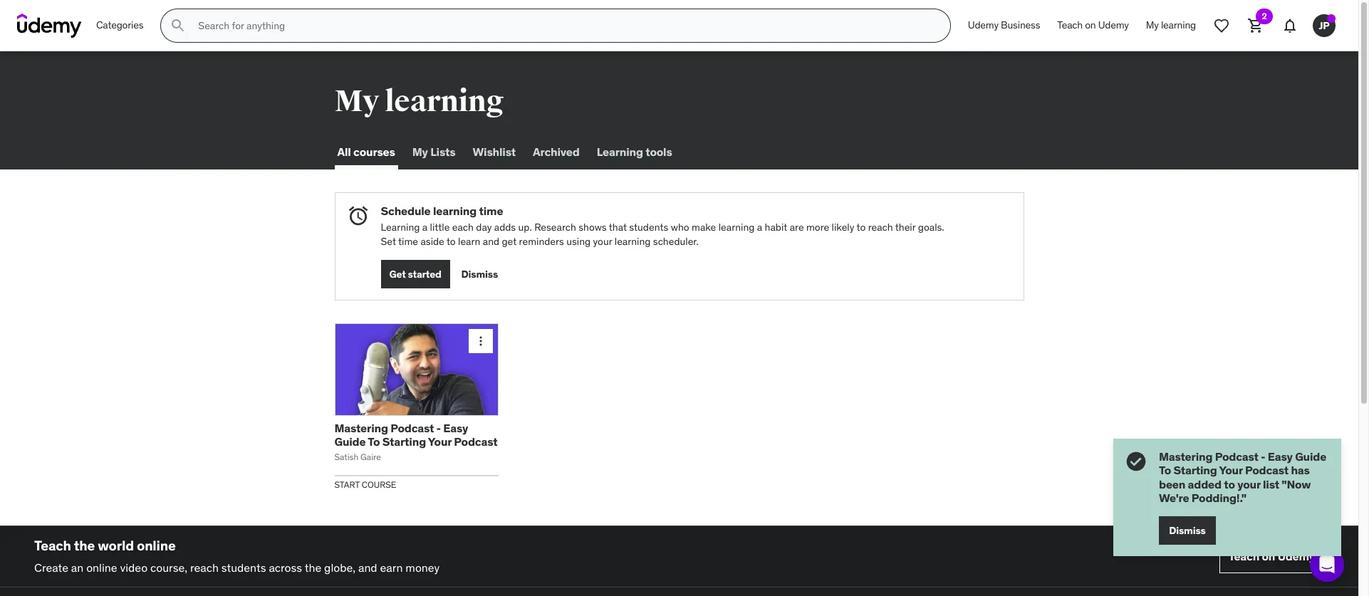 Task type: vqa. For each thing, say whether or not it's contained in the screenshot.
Highest rated
no



Task type: locate. For each thing, give the bounding box(es) containing it.
0 vertical spatial the
[[74, 537, 95, 554]]

0 horizontal spatial mastering
[[334, 421, 388, 435]]

1 vertical spatial to
[[447, 235, 456, 248]]

started
[[408, 268, 441, 281]]

get
[[502, 235, 517, 248]]

learning down schedule on the left
[[381, 221, 420, 234]]

2 horizontal spatial to
[[1224, 477, 1235, 491]]

to inside mastering podcast -  easy guide to starting your podcast has been added to your list "now we're podding!."
[[1159, 463, 1171, 478]]

1 vertical spatial starting
[[1174, 463, 1217, 478]]

lists
[[430, 145, 455, 159]]

and left earn
[[358, 560, 377, 574]]

1 vertical spatial dismiss
[[1169, 524, 1206, 537]]

mastering up gaire
[[334, 421, 388, 435]]

0 vertical spatial to
[[368, 434, 380, 449]]

get started
[[389, 268, 441, 281]]

set
[[381, 235, 396, 248]]

guide for has
[[1295, 450, 1326, 464]]

1 a from the left
[[422, 221, 428, 234]]

who
[[671, 221, 689, 234]]

a left habit
[[757, 221, 762, 234]]

learning up lists
[[385, 83, 504, 120]]

1 vertical spatial dismiss button
[[1159, 516, 1216, 545]]

0 horizontal spatial starting
[[382, 434, 426, 449]]

teach right business
[[1057, 19, 1083, 31]]

1 horizontal spatial and
[[483, 235, 499, 248]]

shows
[[579, 221, 607, 234]]

scheduler.
[[653, 235, 699, 248]]

0 horizontal spatial time
[[398, 235, 418, 248]]

0 horizontal spatial learning
[[381, 221, 420, 234]]

2 vertical spatial to
[[1224, 477, 1235, 491]]

online right "an"
[[86, 560, 117, 574]]

guide
[[334, 434, 366, 449], [1295, 450, 1326, 464]]

udemy for the leftmost the teach on udemy link
[[1098, 19, 1129, 31]]

1 vertical spatial your
[[1219, 463, 1243, 478]]

your left list in the right bottom of the page
[[1237, 477, 1261, 491]]

learning
[[597, 145, 643, 159], [381, 221, 420, 234]]

starting inside mastering podcast -  easy guide to starting your podcast has been added to your list "now we're podding!."
[[1174, 463, 1217, 478]]

more
[[806, 221, 829, 234]]

mastering inside mastering podcast -  easy guide to starting your podcast has been added to your list "now we're podding!."
[[1159, 450, 1213, 464]]

reach inside schedule learning time learning a little each day adds up. research shows that students who make learning a habit are more likely to reach their goals. set time aside to learn and get reminders using your learning scheduler.
[[868, 221, 893, 234]]

1 horizontal spatial online
[[137, 537, 176, 554]]

mastering for been
[[1159, 450, 1213, 464]]

1 horizontal spatial mastering
[[1159, 450, 1213, 464]]

0 vertical spatial mastering
[[334, 421, 388, 435]]

guide up satish
[[334, 434, 366, 449]]

1 horizontal spatial my learning
[[1146, 19, 1196, 31]]

money
[[406, 560, 440, 574]]

on
[[1085, 19, 1096, 31], [1262, 549, 1275, 563]]

1 vertical spatial my learning
[[334, 83, 504, 120]]

0 horizontal spatial and
[[358, 560, 377, 574]]

mastering
[[334, 421, 388, 435], [1159, 450, 1213, 464]]

earn
[[380, 560, 403, 574]]

0 vertical spatial online
[[137, 537, 176, 554]]

day
[[476, 221, 492, 234]]

mastering inside mastering podcast -  easy guide to starting your podcast satish gaire
[[334, 421, 388, 435]]

reach
[[868, 221, 893, 234], [190, 560, 219, 574]]

1 vertical spatial teach on udemy link
[[1219, 539, 1324, 574]]

1 horizontal spatial on
[[1262, 549, 1275, 563]]

0 horizontal spatial online
[[86, 560, 117, 574]]

to inside mastering podcast -  easy guide to starting your podcast has been added to your list "now we're podding!."
[[1224, 477, 1235, 491]]

and down "day"
[[483, 235, 499, 248]]

to for been
[[1159, 463, 1171, 478]]

udemy
[[968, 19, 999, 31], [1098, 19, 1129, 31], [1278, 549, 1315, 563]]

- inside mastering podcast -  easy guide to starting your podcast has been added to your list "now we're podding!."
[[1261, 450, 1265, 464]]

1 horizontal spatial my
[[412, 145, 428, 159]]

mastering podcast -  easy guide to starting your podcast satish gaire
[[334, 421, 497, 462]]

0 horizontal spatial -
[[436, 421, 441, 435]]

wishlist link
[[470, 135, 519, 170]]

a
[[422, 221, 428, 234], [757, 221, 762, 234]]

1 horizontal spatial dismiss button
[[1159, 516, 1216, 545]]

0 vertical spatial on
[[1085, 19, 1096, 31]]

1 horizontal spatial guide
[[1295, 450, 1326, 464]]

students
[[629, 221, 668, 234], [221, 560, 266, 574]]

likely
[[832, 221, 854, 234]]

1 horizontal spatial dismiss
[[1169, 524, 1206, 537]]

online
[[137, 537, 176, 554], [86, 560, 117, 574]]

0 horizontal spatial a
[[422, 221, 428, 234]]

1 horizontal spatial your
[[1237, 477, 1261, 491]]

0 horizontal spatial the
[[74, 537, 95, 554]]

dismiss
[[461, 268, 498, 281], [1169, 524, 1206, 537]]

0 vertical spatial learning
[[597, 145, 643, 159]]

my left lists
[[412, 145, 428, 159]]

0 vertical spatial to
[[857, 221, 866, 234]]

0 vertical spatial dismiss button
[[461, 260, 498, 289]]

to right added
[[1224, 477, 1235, 491]]

across
[[269, 560, 302, 574]]

0 horizontal spatial to
[[368, 434, 380, 449]]

dismiss down learn
[[461, 268, 498, 281]]

mastering up been on the right
[[1159, 450, 1213, 464]]

and
[[483, 235, 499, 248], [358, 560, 377, 574]]

to inside mastering podcast -  easy guide to starting your podcast satish gaire
[[368, 434, 380, 449]]

1 horizontal spatial reach
[[868, 221, 893, 234]]

my learning left the wishlist image
[[1146, 19, 1196, 31]]

starting up course
[[382, 434, 426, 449]]

1 vertical spatial on
[[1262, 549, 1275, 563]]

to up gaire
[[368, 434, 380, 449]]

1 vertical spatial time
[[398, 235, 418, 248]]

students left the across
[[221, 560, 266, 574]]

1 vertical spatial teach on udemy
[[1229, 549, 1315, 563]]

2 vertical spatial my
[[412, 145, 428, 159]]

1 vertical spatial students
[[221, 560, 266, 574]]

start course
[[334, 479, 396, 490]]

your inside mastering podcast -  easy guide to starting your podcast satish gaire
[[428, 434, 452, 449]]

to down little
[[447, 235, 456, 248]]

0 vertical spatial my
[[1146, 19, 1159, 31]]

0 vertical spatial students
[[629, 221, 668, 234]]

your
[[428, 434, 452, 449], [1219, 463, 1243, 478]]

teach
[[1057, 19, 1083, 31], [34, 537, 71, 554], [1229, 549, 1259, 563]]

0 vertical spatial dismiss
[[461, 268, 498, 281]]

my up the all courses
[[334, 83, 379, 120]]

schedule
[[381, 204, 431, 218]]

1 vertical spatial reach
[[190, 560, 219, 574]]

0 horizontal spatial your
[[428, 434, 452, 449]]

2 horizontal spatial teach
[[1229, 549, 1259, 563]]

my learning up "my lists"
[[334, 83, 504, 120]]

courses
[[353, 145, 395, 159]]

guide inside mastering podcast -  easy guide to starting your podcast satish gaire
[[334, 434, 366, 449]]

0 horizontal spatial students
[[221, 560, 266, 574]]

learning
[[1161, 19, 1196, 31], [385, 83, 504, 120], [433, 204, 477, 218], [719, 221, 755, 234], [615, 235, 651, 248]]

mastering podcast -  easy guide to starting your podcast has been added to your list "now we're podding!." status
[[1113, 439, 1341, 556]]

time right set
[[398, 235, 418, 248]]

students inside schedule learning time learning a little each day adds up. research shows that students who make learning a habit are more likely to reach their goals. set time aside to learn and get reminders using your learning scheduler.
[[629, 221, 668, 234]]

0 horizontal spatial reach
[[190, 560, 219, 574]]

1 vertical spatial easy
[[1268, 450, 1293, 464]]

your inside mastering podcast -  easy guide to starting your podcast has been added to your list "now we're podding!."
[[1219, 463, 1243, 478]]

easy for mastering podcast -  easy guide to starting your podcast has been added to your list "now we're podding!."
[[1268, 450, 1293, 464]]

0 horizontal spatial guide
[[334, 434, 366, 449]]

my left the wishlist image
[[1146, 19, 1159, 31]]

time up "day"
[[479, 204, 503, 218]]

to
[[857, 221, 866, 234], [447, 235, 456, 248], [1224, 477, 1235, 491]]

the
[[74, 537, 95, 554], [305, 560, 321, 574]]

learn
[[458, 235, 480, 248]]

teach on udemy
[[1057, 19, 1129, 31], [1229, 549, 1315, 563]]

dismiss down we're at the bottom right of page
[[1169, 524, 1206, 537]]

1 horizontal spatial -
[[1261, 450, 1265, 464]]

1 horizontal spatial students
[[629, 221, 668, 234]]

mastering for gaire
[[334, 421, 388, 435]]

get
[[389, 268, 406, 281]]

1 vertical spatial the
[[305, 560, 321, 574]]

2 horizontal spatial my
[[1146, 19, 1159, 31]]

jp
[[1319, 19, 1330, 32]]

teach on udemy link
[[1049, 9, 1137, 43], [1219, 539, 1324, 574]]

students inside teach the world online create an online video course, reach students across the globe, and earn money
[[221, 560, 266, 574]]

podcast
[[390, 421, 434, 435], [454, 434, 497, 449], [1215, 450, 1258, 464], [1245, 463, 1289, 478]]

0 vertical spatial guide
[[334, 434, 366, 449]]

research
[[534, 221, 576, 234]]

starting up we're at the bottom right of page
[[1174, 463, 1217, 478]]

guide inside mastering podcast -  easy guide to starting your podcast has been added to your list "now we're podding!."
[[1295, 450, 1326, 464]]

- inside mastering podcast -  easy guide to starting your podcast satish gaire
[[436, 421, 441, 435]]

0 vertical spatial time
[[479, 204, 503, 218]]

easy inside mastering podcast -  easy guide to starting your podcast satish gaire
[[443, 421, 468, 435]]

the left globe,
[[305, 560, 321, 574]]

my lists link
[[409, 135, 458, 170]]

reach left their
[[868, 221, 893, 234]]

students up 'scheduler.'
[[629, 221, 668, 234]]

"now
[[1282, 477, 1311, 491]]

to up we're at the bottom right of page
[[1159, 463, 1171, 478]]

teach down 'podding!."'
[[1229, 549, 1259, 563]]

time
[[479, 204, 503, 218], [398, 235, 418, 248]]

a left little
[[422, 221, 428, 234]]

0 vertical spatial and
[[483, 235, 499, 248]]

1 horizontal spatial your
[[1219, 463, 1243, 478]]

up.
[[518, 221, 532, 234]]

starting inside mastering podcast -  easy guide to starting your podcast satish gaire
[[382, 434, 426, 449]]

to right 'likely'
[[857, 221, 866, 234]]

1 horizontal spatial time
[[479, 204, 503, 218]]

guide up "now
[[1295, 450, 1326, 464]]

1 vertical spatial learning
[[381, 221, 420, 234]]

0 horizontal spatial your
[[593, 235, 612, 248]]

1 horizontal spatial to
[[857, 221, 866, 234]]

reach right course,
[[190, 560, 219, 574]]

list
[[1263, 477, 1279, 491]]

1 vertical spatial and
[[358, 560, 377, 574]]

starting for been
[[1174, 463, 1217, 478]]

your down shows
[[593, 235, 612, 248]]

0 horizontal spatial dismiss
[[461, 268, 498, 281]]

the up "an"
[[74, 537, 95, 554]]

my
[[1146, 19, 1159, 31], [334, 83, 379, 120], [412, 145, 428, 159]]

1 vertical spatial guide
[[1295, 450, 1326, 464]]

my lists
[[412, 145, 455, 159]]

0 horizontal spatial to
[[447, 235, 456, 248]]

1 horizontal spatial udemy
[[1098, 19, 1129, 31]]

easy inside mastering podcast -  easy guide to starting your podcast has been added to your list "now we're podding!."
[[1268, 450, 1293, 464]]

0 vertical spatial teach on udemy
[[1057, 19, 1129, 31]]

0 vertical spatial reach
[[868, 221, 893, 234]]

0 vertical spatial -
[[436, 421, 441, 435]]

course
[[362, 479, 396, 490]]

0 horizontal spatial easy
[[443, 421, 468, 435]]

starting
[[382, 434, 426, 449], [1174, 463, 1217, 478]]

1 horizontal spatial teach on udemy link
[[1219, 539, 1324, 574]]

dismiss button down learn
[[461, 260, 498, 289]]

notifications image
[[1281, 17, 1299, 34]]

0 vertical spatial your
[[593, 235, 612, 248]]

online up course,
[[137, 537, 176, 554]]

0 horizontal spatial teach
[[34, 537, 71, 554]]

my for my learning link
[[1146, 19, 1159, 31]]

dismiss button
[[461, 260, 498, 289], [1159, 516, 1216, 545]]

1 vertical spatial your
[[1237, 477, 1261, 491]]

learning left the wishlist image
[[1161, 19, 1196, 31]]

1 vertical spatial -
[[1261, 450, 1265, 464]]

1 horizontal spatial easy
[[1268, 450, 1293, 464]]

easy
[[443, 421, 468, 435], [1268, 450, 1293, 464]]

all courses link
[[334, 135, 398, 170]]

gaire
[[360, 452, 381, 462]]

easy for mastering podcast -  easy guide to starting your podcast satish gaire
[[443, 421, 468, 435]]

1 vertical spatial to
[[1159, 463, 1171, 478]]

and inside teach the world online create an online video course, reach students across the globe, and earn money
[[358, 560, 377, 574]]

teach inside teach the world online create an online video course, reach students across the globe, and earn money
[[34, 537, 71, 554]]

learning left tools
[[597, 145, 643, 159]]

that
[[609, 221, 627, 234]]

0 vertical spatial easy
[[443, 421, 468, 435]]

0 horizontal spatial my learning
[[334, 83, 504, 120]]

0 horizontal spatial teach on udemy
[[1057, 19, 1129, 31]]

0 vertical spatial teach on udemy link
[[1049, 9, 1137, 43]]

1 horizontal spatial to
[[1159, 463, 1171, 478]]

0 vertical spatial my learning
[[1146, 19, 1196, 31]]

1 horizontal spatial a
[[757, 221, 762, 234]]

- for mastering podcast -  easy guide to starting your podcast has been added to your list "now we're podding!."
[[1261, 450, 1265, 464]]

dismiss button down we're at the bottom right of page
[[1159, 516, 1216, 545]]

1 vertical spatial mastering
[[1159, 450, 1213, 464]]

1 vertical spatial online
[[86, 560, 117, 574]]

0 horizontal spatial my
[[334, 83, 379, 120]]

0 vertical spatial your
[[428, 434, 452, 449]]

all courses
[[337, 145, 395, 159]]

teach up create
[[34, 537, 71, 554]]

learning tools link
[[594, 135, 675, 170]]

your
[[593, 235, 612, 248], [1237, 477, 1261, 491]]

my learning
[[1146, 19, 1196, 31], [334, 83, 504, 120]]

create
[[34, 560, 68, 574]]



Task type: describe. For each thing, give the bounding box(es) containing it.
your inside schedule learning time learning a little each day adds up. research shows that students who make learning a habit are more likely to reach their goals. set time aside to learn and get reminders using your learning scheduler.
[[593, 235, 612, 248]]

1 horizontal spatial teach
[[1057, 19, 1083, 31]]

submit search image
[[170, 17, 187, 34]]

goals.
[[918, 221, 944, 234]]

start
[[334, 479, 360, 490]]

your for been
[[1219, 463, 1243, 478]]

we're
[[1159, 491, 1189, 505]]

dismiss inside the mastering podcast -  easy guide to starting your podcast has been added to your list "now we're podding!." status
[[1169, 524, 1206, 537]]

video
[[120, 560, 148, 574]]

0 horizontal spatial dismiss button
[[461, 260, 498, 289]]

reach inside teach the world online create an online video course, reach students across the globe, and earn money
[[190, 560, 219, 574]]

0 horizontal spatial on
[[1085, 19, 1096, 31]]

shopping cart with 2 items image
[[1247, 17, 1264, 34]]

1 horizontal spatial teach on udemy
[[1229, 549, 1315, 563]]

archived
[[533, 145, 580, 159]]

their
[[895, 221, 916, 234]]

make
[[692, 221, 716, 234]]

udemy business link
[[959, 9, 1049, 43]]

and inside schedule learning time learning a little each day adds up. research shows that students who make learning a habit are more likely to reach their goals. set time aside to learn and get reminders using your learning scheduler.
[[483, 235, 499, 248]]

mastering podcast -  easy guide to starting your podcast has been added to your list "now we're podding!."
[[1159, 450, 1326, 505]]

globe,
[[324, 560, 356, 574]]

archived link
[[530, 135, 582, 170]]

podding!."
[[1192, 491, 1247, 505]]

added
[[1188, 477, 1222, 491]]

1 horizontal spatial the
[[305, 560, 321, 574]]

reminders
[[519, 235, 564, 248]]

2 link
[[1239, 9, 1273, 43]]

get started button
[[381, 260, 450, 289]]

aside
[[421, 235, 444, 248]]

tools
[[646, 145, 672, 159]]

dismiss button inside the mastering podcast -  easy guide to starting your podcast has been added to your list "now we're podding!." status
[[1159, 516, 1216, 545]]

2 a from the left
[[757, 221, 762, 234]]

- for mastering podcast -  easy guide to starting your podcast satish gaire
[[436, 421, 441, 435]]

0 horizontal spatial teach on udemy link
[[1049, 9, 1137, 43]]

categories
[[96, 19, 143, 31]]

my for my lists link
[[412, 145, 428, 159]]

udemy for bottom the teach on udemy link
[[1278, 549, 1315, 563]]

an
[[71, 560, 84, 574]]

each
[[452, 221, 474, 234]]

learning down that
[[615, 235, 651, 248]]

mastering podcast -  easy guide to starting your podcast link
[[334, 421, 497, 449]]

satish
[[334, 452, 358, 462]]

been
[[1159, 477, 1185, 491]]

Search for anything text field
[[195, 14, 933, 38]]

has
[[1291, 463, 1310, 478]]

0 horizontal spatial udemy
[[968, 19, 999, 31]]

little
[[430, 221, 450, 234]]

all
[[337, 145, 351, 159]]

learning tools
[[597, 145, 672, 159]]

you have alerts image
[[1327, 14, 1336, 23]]

udemy image
[[17, 14, 82, 38]]

to for gaire
[[368, 434, 380, 449]]

wishlist
[[473, 145, 516, 159]]

teach the world online create an online video course, reach students across the globe, and earn money
[[34, 537, 440, 574]]

adds
[[494, 221, 516, 234]]

course options image
[[473, 334, 488, 349]]

categories button
[[88, 9, 152, 43]]

1 horizontal spatial learning
[[597, 145, 643, 159]]

learning inside schedule learning time learning a little each day adds up. research shows that students who make learning a habit are more likely to reach their goals. set time aside to learn and get reminders using your learning scheduler.
[[381, 221, 420, 234]]

using
[[566, 235, 591, 248]]

2
[[1262, 11, 1267, 21]]

habit
[[765, 221, 787, 234]]

udemy business
[[968, 19, 1040, 31]]

starting for gaire
[[382, 434, 426, 449]]

my learning link
[[1137, 9, 1205, 43]]

schedule learning time learning a little each day adds up. research shows that students who make learning a habit are more likely to reach their goals. set time aside to learn and get reminders using your learning scheduler.
[[381, 204, 944, 248]]

guide for satish
[[334, 434, 366, 449]]

world
[[98, 537, 134, 554]]

learning up each
[[433, 204, 477, 218]]

learning right make
[[719, 221, 755, 234]]

your inside mastering podcast -  easy guide to starting your podcast has been added to your list "now we're podding!."
[[1237, 477, 1261, 491]]

jp link
[[1307, 9, 1341, 43]]

your for gaire
[[428, 434, 452, 449]]

wishlist image
[[1213, 17, 1230, 34]]

course,
[[150, 560, 187, 574]]

business
[[1001, 19, 1040, 31]]

are
[[790, 221, 804, 234]]



